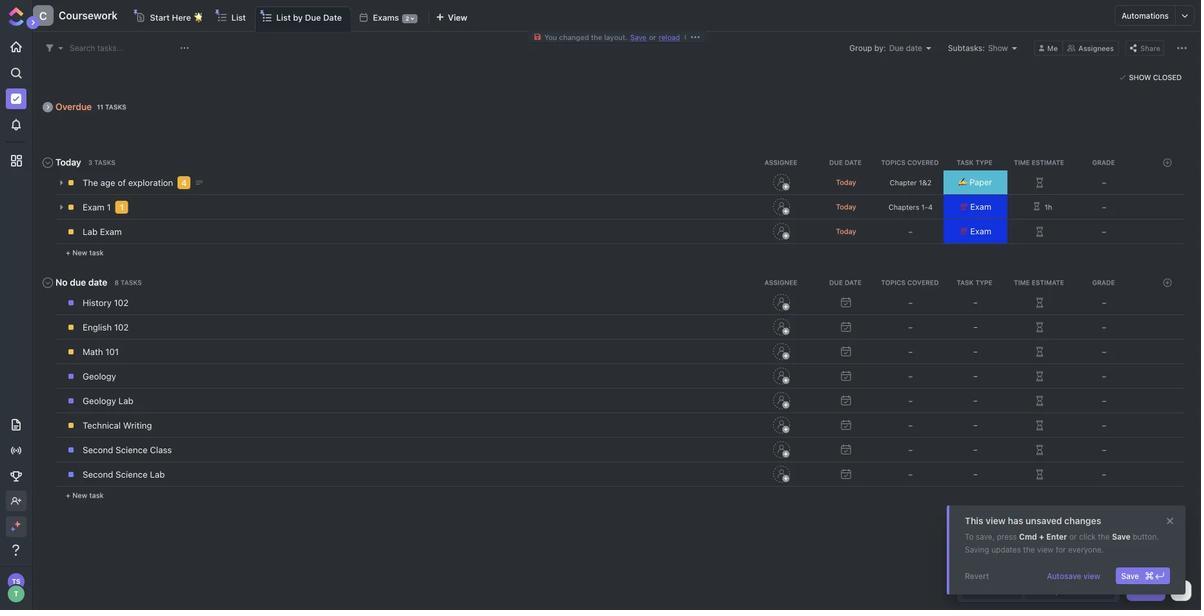 Task type: vqa. For each thing, say whether or not it's contained in the screenshot.
USER GROUP ICON
no



Task type: describe. For each thing, give the bounding box(es) containing it.
autosave view button
[[1042, 568, 1106, 584]]

11
[[97, 103, 103, 111]]

geology lab link
[[79, 390, 747, 412]]

task type button for today
[[944, 159, 1009, 166]]

grade for today
[[1093, 159, 1116, 166]]

writing
[[123, 420, 152, 431]]

– button for english 102
[[944, 315, 1008, 339]]

press
[[998, 532, 1018, 541]]

0 vertical spatial the
[[591, 33, 603, 41]]

math 101
[[83, 347, 119, 357]]

changed
[[560, 33, 589, 41]]

start
[[150, 12, 170, 22]]

💯 exam for chapters 1-4
[[960, 202, 992, 212]]

101
[[105, 347, 119, 357]]

exams
[[373, 12, 399, 22]]

3 tasks
[[88, 159, 115, 166]]

today button for the age of exploration
[[814, 178, 879, 187]]

search tasks...
[[70, 44, 123, 53]]

overdue 11 tasks
[[56, 101, 126, 112]]

estimate for today
[[1032, 159, 1065, 166]]

layout.
[[605, 33, 628, 41]]

task type button for no due date
[[944, 279, 1009, 286]]

0 vertical spatial show
[[989, 44, 1009, 53]]

✍️  paper
[[960, 177, 993, 187]]

start here 🌟
[[150, 12, 202, 22]]

– button for second science class
[[944, 438, 1008, 462]]

exploration
[[128, 178, 173, 188]]

task type for no due date
[[957, 279, 993, 286]]

2 button
[[399, 10, 421, 27]]

for
[[1057, 545, 1067, 554]]

4 inside "button"
[[929, 203, 933, 212]]

subtasks: show
[[949, 44, 1009, 53]]

assignee button for no due date
[[750, 279, 815, 286]]

✍️
[[960, 177, 968, 187]]

1 task from the top
[[89, 249, 104, 257]]

click
[[1080, 532, 1097, 541]]

the
[[83, 178, 98, 188]]

show closed button
[[1117, 71, 1186, 84]]

english 102 link
[[79, 316, 747, 338]]

grade button for today
[[1073, 159, 1138, 166]]

chapter
[[890, 179, 917, 187]]

start here 🌟 link
[[150, 6, 207, 31]]

second science lab
[[83, 470, 165, 480]]

type for today
[[976, 159, 993, 166]]

task for today
[[957, 159, 974, 166]]

covered for today
[[908, 159, 939, 166]]

1-
[[922, 203, 929, 212]]

has
[[1009, 516, 1024, 526]]

saving
[[966, 545, 990, 554]]

english 102
[[83, 322, 129, 333]]

chapter 1&2
[[890, 179, 932, 187]]

history 102 link
[[79, 292, 747, 314]]

2 vertical spatial task
[[1144, 586, 1161, 595]]

this
[[966, 516, 984, 526]]

history 102
[[83, 298, 129, 308]]

autosave view
[[1048, 572, 1101, 581]]

1h button
[[1028, 202, 1053, 212]]

due inside list by due date link
[[305, 13, 321, 22]]

assignee for no due date
[[765, 279, 798, 286]]

by:
[[875, 44, 887, 53]]

grade for no due date
[[1093, 279, 1116, 286]]

button.
[[1134, 532, 1160, 541]]

0 vertical spatial lab
[[83, 227, 98, 237]]

english
[[83, 322, 112, 333]]

0 vertical spatial save
[[631, 33, 647, 41]]

– button for second science lab
[[944, 462, 1008, 486]]

unsaved
[[1026, 516, 1063, 526]]

me
[[1048, 44, 1059, 53]]

search
[[70, 44, 95, 53]]

chapters 1-4
[[889, 203, 933, 212]]

time estimate for today
[[1015, 159, 1065, 166]]

0 vertical spatial or
[[649, 33, 657, 41]]

– button for geology
[[944, 364, 1008, 388]]

share button
[[1126, 40, 1165, 56]]

list link
[[232, 6, 251, 31]]

assignees
[[1079, 44, 1115, 53]]

lab exam link
[[79, 221, 747, 243]]

3 tasks button
[[86, 159, 120, 166]]

topics covered for today
[[882, 159, 939, 166]]

view settings element
[[1175, 40, 1191, 56]]

changes
[[1065, 516, 1102, 526]]

second science class
[[83, 445, 172, 455]]

0 vertical spatial +
[[66, 249, 70, 257]]

paper
[[970, 177, 993, 187]]

🌟
[[193, 12, 202, 22]]

enter
[[1047, 532, 1068, 541]]

overdue
[[56, 101, 92, 112]]

exam 1
[[83, 202, 111, 212]]

topics covered for no due date
[[882, 279, 939, 286]]

second science class link
[[79, 439, 747, 461]]

– button for history 102
[[944, 291, 1008, 315]]

closed
[[1154, 73, 1183, 82]]

1 vertical spatial +
[[66, 491, 70, 500]]

list by due date link
[[276, 7, 347, 31]]

due date button for no due date
[[815, 279, 880, 286]]

assignee for today
[[765, 159, 798, 166]]

date
[[323, 13, 342, 22]]

coursework
[[59, 9, 118, 22]]

due date for no due date
[[830, 279, 862, 286]]

102 for history 102
[[114, 298, 129, 308]]

no
[[56, 277, 68, 288]]

topics for no due date
[[882, 279, 906, 286]]

8 tasks
[[115, 279, 142, 286]]

topics covered button for today
[[880, 159, 944, 166]]

1 1 from the left
[[107, 202, 111, 212]]

due
[[70, 277, 86, 288]]

task for no due date
[[957, 279, 974, 286]]

view button
[[430, 6, 473, 32]]

save inside this view has unsaved changes to save, press cmd + enter or click the save button. saving updates the view for everyone.
[[1113, 532, 1131, 541]]

you changed the layout. save or reload
[[545, 33, 680, 41]]

+ inside this view has unsaved changes to save, press cmd + enter or click the save button. saving updates the view for everyone.
[[1040, 532, 1045, 541]]

science for lab
[[116, 470, 148, 480]]

geology link
[[79, 366, 747, 388]]

1 horizontal spatial the
[[1024, 545, 1036, 554]]

1&2
[[920, 179, 932, 187]]

✍️  paper button
[[944, 171, 1008, 194]]

list by due date
[[276, 13, 342, 22]]

8 tasks button
[[113, 279, 146, 286]]

second for second science class
[[83, 445, 113, 455]]

topics for today
[[882, 159, 906, 166]]

technical writing link
[[79, 415, 747, 437]]

time estimate button for no due date
[[1009, 279, 1073, 286]]

1 new from the top
[[72, 249, 87, 257]]

age
[[100, 178, 115, 188]]

1 horizontal spatial lab
[[119, 396, 133, 406]]

ts t
[[12, 578, 20, 598]]

0 horizontal spatial 4
[[181, 178, 187, 188]]

share
[[1141, 44, 1161, 53]]

to
[[966, 532, 974, 541]]

chapters 1-4 button
[[879, 198, 944, 217]]



Task type: locate. For each thing, give the bounding box(es) containing it.
2 assignee from the top
[[765, 279, 798, 286]]

1 task type button from the top
[[944, 159, 1009, 166]]

1 vertical spatial new
[[72, 491, 87, 500]]

task down second science lab
[[89, 491, 104, 500]]

0 vertical spatial task type
[[957, 159, 993, 166]]

1 vertical spatial type
[[976, 279, 993, 286]]

4 – button from the top
[[944, 364, 1008, 388]]

2 grade button from the top
[[1073, 279, 1138, 286]]

1 vertical spatial topics
[[882, 279, 906, 286]]

1 horizontal spatial show
[[1130, 73, 1152, 82]]

list right 🌟
[[232, 12, 246, 22]]

0 vertical spatial topics
[[882, 159, 906, 166]]

1 vertical spatial show
[[1130, 73, 1152, 82]]

1 list from the left
[[232, 12, 246, 22]]

3
[[88, 159, 93, 166]]

1 💯 exam from the top
[[960, 202, 992, 212]]

1 task type from the top
[[957, 159, 993, 166]]

1 vertical spatial the
[[1099, 532, 1111, 541]]

1 vertical spatial save
[[1113, 532, 1131, 541]]

2 topics from the top
[[882, 279, 906, 286]]

1 vertical spatial topics covered button
[[880, 279, 944, 286]]

2 grade from the top
[[1093, 279, 1116, 286]]

1 vertical spatial time estimate
[[1015, 279, 1065, 286]]

5 – button from the top
[[944, 389, 1008, 413]]

1 102 from the top
[[114, 298, 129, 308]]

4
[[181, 178, 187, 188], [929, 203, 933, 212]]

– button for technical writing
[[944, 413, 1008, 437]]

due date button for today
[[815, 159, 880, 166]]

0 vertical spatial assignee
[[765, 159, 798, 166]]

2 task type from the top
[[957, 279, 993, 286]]

💯 exam button for –
[[944, 220, 1008, 243]]

2 time estimate button from the top
[[1009, 279, 1073, 286]]

2 task from the top
[[89, 491, 104, 500]]

chapters
[[889, 203, 920, 212]]

1 vertical spatial today button
[[814, 203, 879, 212]]

new
[[72, 249, 87, 257], [72, 491, 87, 500]]

save
[[631, 33, 647, 41], [1113, 532, 1131, 541], [1122, 572, 1140, 581]]

ts
[[12, 578, 20, 585]]

covered for no due date
[[908, 279, 939, 286]]

3 today button from the top
[[814, 227, 879, 236]]

save right layout.
[[631, 33, 647, 41]]

science
[[116, 445, 148, 455], [116, 470, 148, 480]]

3 – button from the top
[[944, 340, 1008, 364]]

by
[[293, 13, 303, 22]]

1 time from the top
[[1015, 159, 1031, 166]]

show left the closed
[[1130, 73, 1152, 82]]

1 horizontal spatial 1
[[120, 202, 124, 212]]

1
[[107, 202, 111, 212], [120, 202, 124, 212]]

task type for today
[[957, 159, 993, 166]]

2 vertical spatial tasks
[[121, 279, 142, 286]]

1 vertical spatial topics covered
[[882, 279, 939, 286]]

estimate
[[1032, 159, 1065, 166], [1032, 279, 1065, 286]]

1 time estimate button from the top
[[1009, 159, 1073, 166]]

6 – button from the top
[[944, 413, 1008, 437]]

tasks
[[105, 103, 126, 111], [94, 159, 115, 166], [121, 279, 142, 286]]

topics
[[882, 159, 906, 166], [882, 279, 906, 286]]

1 vertical spatial 💯 exam
[[960, 227, 992, 236]]

today button for exam 1
[[814, 203, 879, 212]]

–
[[1103, 179, 1107, 187], [1103, 203, 1107, 212], [909, 228, 913, 236], [1103, 228, 1107, 236], [974, 298, 978, 307], [909, 299, 913, 307], [1103, 299, 1107, 307], [974, 323, 978, 331], [909, 323, 913, 332], [1103, 323, 1107, 332], [974, 347, 978, 356], [909, 348, 913, 356], [1103, 348, 1107, 356], [974, 372, 978, 380], [909, 372, 913, 381], [1103, 372, 1107, 381], [974, 396, 978, 405], [909, 397, 913, 405], [1103, 397, 1107, 405], [974, 421, 978, 429], [909, 421, 913, 430], [1103, 421, 1107, 430], [974, 446, 978, 454], [909, 446, 913, 454], [1103, 446, 1107, 454], [974, 470, 978, 479], [909, 471, 913, 479], [1103, 471, 1107, 479]]

1 vertical spatial lab
[[119, 396, 133, 406]]

here
[[172, 12, 191, 22]]

math 101 link
[[79, 341, 747, 363]]

show right the subtasks:
[[989, 44, 1009, 53]]

2 + new task from the top
[[66, 491, 104, 500]]

1 vertical spatial task
[[957, 279, 974, 286]]

– button
[[944, 291, 1008, 315], [944, 315, 1008, 339], [944, 340, 1008, 364], [944, 364, 1008, 388], [944, 389, 1008, 413], [944, 413, 1008, 437], [944, 438, 1008, 462], [944, 462, 1008, 486]]

reload
[[659, 33, 680, 41]]

the down cmd
[[1024, 545, 1036, 554]]

0 vertical spatial geology
[[83, 371, 116, 382]]

1 vertical spatial time
[[1015, 279, 1031, 286]]

tasks for today
[[94, 159, 115, 166]]

2 new from the top
[[72, 491, 87, 500]]

lab up technical writing
[[119, 396, 133, 406]]

+ new task down the lab exam
[[66, 249, 104, 257]]

102
[[114, 298, 129, 308], [114, 322, 129, 333]]

2 vertical spatial today button
[[814, 227, 879, 236]]

coursework button
[[54, 1, 118, 30]]

2 science from the top
[[116, 470, 148, 480]]

topics covered button
[[880, 159, 944, 166], [880, 279, 944, 286]]

second down technical
[[83, 445, 113, 455]]

2 task type button from the top
[[944, 279, 1009, 286]]

0 horizontal spatial view
[[986, 516, 1006, 526]]

2
[[406, 15, 410, 22]]

2 vertical spatial the
[[1024, 545, 1036, 554]]

second science lab link
[[79, 464, 747, 486]]

the age of exploration
[[83, 178, 173, 188]]

0 vertical spatial + new task
[[66, 249, 104, 257]]

1 vertical spatial 4
[[929, 203, 933, 212]]

1 vertical spatial due date button
[[815, 279, 880, 286]]

geology for geology
[[83, 371, 116, 382]]

1 covered from the top
[[908, 159, 939, 166]]

0 vertical spatial estimate
[[1032, 159, 1065, 166]]

lab down the exam 1
[[83, 227, 98, 237]]

automations
[[1122, 11, 1170, 20]]

1 vertical spatial or
[[1070, 532, 1078, 541]]

0 vertical spatial 💯 exam button
[[944, 195, 1008, 219]]

lab down class
[[150, 470, 165, 480]]

0 horizontal spatial lab
[[83, 227, 98, 237]]

2 today button from the top
[[814, 203, 879, 212]]

2 topics covered button from the top
[[880, 279, 944, 286]]

0 vertical spatial 102
[[114, 298, 129, 308]]

1 geology from the top
[[83, 371, 116, 382]]

1 science from the top
[[116, 445, 148, 455]]

no due date
[[56, 277, 107, 288]]

0 vertical spatial type
[[976, 159, 993, 166]]

💯 exam button for chapters 1-4
[[944, 195, 1008, 219]]

exam for chapters 1-4's 💯 exam dropdown button
[[971, 202, 992, 212]]

0 vertical spatial science
[[116, 445, 148, 455]]

time
[[1015, 159, 1031, 166], [1015, 279, 1031, 286]]

0 vertical spatial covered
[[908, 159, 939, 166]]

1 vertical spatial task type
[[957, 279, 993, 286]]

1 assignee button from the top
[[750, 159, 815, 166]]

1 vertical spatial tasks
[[94, 159, 115, 166]]

task down the lab exam
[[89, 249, 104, 257]]

102 right english
[[114, 322, 129, 333]]

0 horizontal spatial the
[[591, 33, 603, 41]]

💯
[[960, 202, 969, 212], [960, 227, 969, 236]]

2 vertical spatial view
[[1084, 572, 1101, 581]]

0 vertical spatial time estimate
[[1015, 159, 1065, 166]]

2 topics covered from the top
[[882, 279, 939, 286]]

1 vertical spatial geology
[[83, 396, 116, 406]]

2 covered from the top
[[908, 279, 939, 286]]

science inside second science class link
[[116, 445, 148, 455]]

0 vertical spatial view
[[986, 516, 1006, 526]]

2 102 from the top
[[114, 322, 129, 333]]

1 vertical spatial covered
[[908, 279, 939, 286]]

0 vertical spatial time estimate button
[[1009, 159, 1073, 166]]

1 vertical spatial 💯
[[960, 227, 969, 236]]

science inside second science lab link
[[116, 470, 148, 480]]

exam
[[971, 202, 992, 212], [83, 202, 105, 212], [971, 227, 992, 236], [100, 227, 122, 237]]

view up save,
[[986, 516, 1006, 526]]

class
[[150, 445, 172, 455]]

102 for english 102
[[114, 322, 129, 333]]

1 time estimate from the top
[[1015, 159, 1065, 166]]

save left button.
[[1113, 532, 1131, 541]]

2 horizontal spatial the
[[1099, 532, 1111, 541]]

1 type from the top
[[976, 159, 993, 166]]

– button for geology lab
[[944, 389, 1008, 413]]

time estimate button for today
[[1009, 159, 1073, 166]]

t
[[14, 590, 18, 598]]

1 vertical spatial grade button
[[1073, 279, 1138, 286]]

save button
[[628, 33, 649, 41]]

1 vertical spatial 102
[[114, 322, 129, 333]]

1 💯 exam button from the top
[[944, 195, 1008, 219]]

the left layout.
[[591, 33, 603, 41]]

1 assignee from the top
[[765, 159, 798, 166]]

topics covered button for no due date
[[880, 279, 944, 286]]

2 second from the top
[[83, 470, 113, 480]]

1 topics covered button from the top
[[880, 159, 944, 166]]

new down second science lab
[[72, 491, 87, 500]]

0 vertical spatial task
[[957, 159, 974, 166]]

tasks right 11
[[105, 103, 126, 111]]

1 horizontal spatial or
[[1070, 532, 1078, 541]]

1 vertical spatial time estimate button
[[1009, 279, 1073, 286]]

1 due date button from the top
[[815, 159, 880, 166]]

1 💯 from the top
[[960, 202, 969, 212]]

view left for
[[1038, 545, 1054, 554]]

1 vertical spatial estimate
[[1032, 279, 1065, 286]]

0 vertical spatial due date
[[830, 159, 862, 166]]

1 grade from the top
[[1093, 159, 1116, 166]]

tasks right 3
[[94, 159, 115, 166]]

1 estimate from the top
[[1032, 159, 1065, 166]]

102 down 8
[[114, 298, 129, 308]]

1 horizontal spatial list
[[276, 13, 291, 22]]

geology up technical
[[83, 396, 116, 406]]

sparkle svg 1 image
[[14, 521, 21, 528]]

0 horizontal spatial show
[[989, 44, 1009, 53]]

4 right exploration
[[181, 178, 187, 188]]

assignee button
[[750, 159, 815, 166], [750, 279, 815, 286]]

list for list by due date
[[276, 13, 291, 22]]

– button for math 101
[[944, 340, 1008, 364]]

view
[[448, 12, 468, 22]]

+ new task down second science lab
[[66, 491, 104, 500]]

revert
[[966, 572, 990, 581]]

1 vertical spatial assignee
[[765, 279, 798, 286]]

1 horizontal spatial 4
[[929, 203, 933, 212]]

2 horizontal spatial view
[[1084, 572, 1101, 581]]

show closed
[[1130, 73, 1183, 82]]

science for class
[[116, 445, 148, 455]]

1 today button from the top
[[814, 178, 879, 187]]

show
[[989, 44, 1009, 53], [1130, 73, 1152, 82]]

today for chapters 1-4
[[837, 203, 857, 211]]

2 assignee button from the top
[[750, 279, 815, 286]]

2 – button from the top
[[944, 315, 1008, 339]]

you
[[545, 33, 558, 41]]

1 vertical spatial science
[[116, 470, 148, 480]]

2 geology from the top
[[83, 396, 116, 406]]

group by: due date
[[850, 44, 923, 53]]

2 💯 exam from the top
[[960, 227, 992, 236]]

2 time estimate from the top
[[1015, 279, 1065, 286]]

1 topics from the top
[[882, 159, 906, 166]]

view settings image
[[1178, 43, 1188, 53]]

2 vertical spatial lab
[[150, 470, 165, 480]]

1 vertical spatial second
[[83, 470, 113, 480]]

0 vertical spatial task type button
[[944, 159, 1009, 166]]

list left by
[[276, 13, 291, 22]]

– button
[[1073, 173, 1137, 192], [1073, 198, 1137, 217], [879, 222, 944, 242], [1073, 222, 1137, 242], [879, 293, 944, 313], [1073, 293, 1137, 313], [879, 318, 944, 337], [1073, 318, 1137, 337], [879, 342, 944, 362], [1073, 342, 1137, 362], [879, 367, 944, 386], [1073, 367, 1137, 386], [879, 391, 944, 411], [1073, 391, 1137, 411], [879, 416, 944, 435], [1073, 416, 1137, 435], [879, 440, 944, 460], [1073, 440, 1137, 460], [879, 465, 944, 484], [1073, 465, 1137, 484]]

tasks right 8
[[121, 279, 142, 286]]

second
[[83, 445, 113, 455], [83, 470, 113, 480]]

0 vertical spatial topics covered button
[[880, 159, 944, 166]]

geology for geology lab
[[83, 396, 116, 406]]

💯 exam for –
[[960, 227, 992, 236]]

1 topics covered from the top
[[882, 159, 939, 166]]

technical
[[83, 420, 121, 431]]

type for no due date
[[976, 279, 993, 286]]

view for this
[[986, 516, 1006, 526]]

grade button for no due date
[[1073, 279, 1138, 286]]

updates
[[992, 545, 1022, 554]]

8 – button from the top
[[944, 462, 1008, 486]]

0 horizontal spatial 1
[[107, 202, 111, 212]]

0 vertical spatial 4
[[181, 178, 187, 188]]

autosave
[[1048, 572, 1082, 581]]

1 vertical spatial grade
[[1093, 279, 1116, 286]]

1 vertical spatial 💯 exam button
[[944, 220, 1008, 243]]

💯 for –
[[960, 227, 969, 236]]

1 second from the top
[[83, 445, 113, 455]]

102 inside history 102 link
[[114, 298, 129, 308]]

due
[[305, 13, 321, 22], [890, 44, 904, 53], [830, 159, 844, 166], [830, 279, 844, 286]]

7 – button from the top
[[944, 438, 1008, 462]]

view for autosave
[[1084, 572, 1101, 581]]

0 vertical spatial task
[[89, 249, 104, 257]]

+ new task
[[66, 249, 104, 257], [66, 491, 104, 500]]

view down everyone.
[[1084, 572, 1101, 581]]

2 horizontal spatial lab
[[150, 470, 165, 480]]

show inside button
[[1130, 73, 1152, 82]]

math
[[83, 347, 103, 357]]

today
[[56, 157, 81, 168], [837, 178, 857, 187], [837, 203, 857, 211], [837, 227, 857, 236]]

save button
[[1117, 568, 1171, 584]]

exam inside lab exam link
[[100, 227, 122, 237]]

2 due date from the top
[[830, 279, 862, 286]]

0 vertical spatial time
[[1015, 159, 1031, 166]]

2 1 from the left
[[120, 202, 124, 212]]

0 vertical spatial second
[[83, 445, 113, 455]]

tasks for no due date
[[121, 279, 142, 286]]

1 vertical spatial task type button
[[944, 279, 1009, 286]]

science down the writing
[[116, 445, 148, 455]]

or inside this view has unsaved changes to save, press cmd + enter or click the save button. saving updates the view for everyone.
[[1070, 532, 1078, 541]]

2 due date button from the top
[[815, 279, 880, 286]]

0 horizontal spatial list
[[232, 12, 246, 22]]

today for chapter 1&2
[[837, 178, 857, 187]]

the right click
[[1099, 532, 1111, 541]]

task
[[957, 159, 974, 166], [957, 279, 974, 286], [1144, 586, 1161, 595]]

or left click
[[1070, 532, 1078, 541]]

2 vertical spatial save
[[1122, 572, 1140, 581]]

1 vertical spatial assignee button
[[750, 279, 815, 286]]

second for second science lab
[[83, 470, 113, 480]]

topics covered
[[882, 159, 939, 166], [882, 279, 939, 286]]

0 vertical spatial assignee button
[[750, 159, 815, 166]]

0 vertical spatial tasks
[[105, 103, 126, 111]]

2 time from the top
[[1015, 279, 1031, 286]]

1 down of
[[120, 202, 124, 212]]

save down button.
[[1122, 572, 1140, 581]]

sparkle svg 2 image
[[10, 527, 15, 532]]

2 vertical spatial +
[[1040, 532, 1045, 541]]

1 due date from the top
[[830, 159, 862, 166]]

geology
[[83, 371, 116, 382], [83, 396, 116, 406]]

tasks inside the "overdue 11 tasks"
[[105, 103, 126, 111]]

grade button
[[1073, 159, 1138, 166], [1073, 279, 1138, 286]]

subtasks:
[[949, 44, 986, 53]]

1 – button from the top
[[944, 291, 1008, 315]]

1 + new task from the top
[[66, 249, 104, 257]]

1 horizontal spatial view
[[1038, 545, 1054, 554]]

assignee
[[765, 159, 798, 166], [765, 279, 798, 286]]

2 list from the left
[[276, 13, 291, 22]]

0 vertical spatial due date button
[[815, 159, 880, 166]]

0 vertical spatial new
[[72, 249, 87, 257]]

0 vertical spatial grade
[[1093, 159, 1116, 166]]

save inside save button
[[1122, 572, 1140, 581]]

me button
[[1035, 40, 1064, 56]]

lab exam
[[83, 227, 122, 237]]

0 vertical spatial 💯
[[960, 202, 969, 212]]

2 type from the top
[[976, 279, 993, 286]]

or left reload
[[649, 33, 657, 41]]

time estimate button
[[1009, 159, 1073, 166], [1009, 279, 1073, 286]]

1 grade button from the top
[[1073, 159, 1138, 166]]

automations button
[[1116, 6, 1176, 25]]

1 vertical spatial view
[[1038, 545, 1054, 554]]

view inside button
[[1084, 572, 1101, 581]]

0 vertical spatial topics covered
[[882, 159, 939, 166]]

estimate for no due date
[[1032, 279, 1065, 286]]

2 💯 exam button from the top
[[944, 220, 1008, 243]]

group
[[850, 44, 873, 53]]

1 vertical spatial + new task
[[66, 491, 104, 500]]

1h
[[1045, 203, 1053, 212]]

exam for lab exam link
[[100, 227, 122, 237]]

task type
[[957, 159, 993, 166], [957, 279, 993, 286]]

2 💯 from the top
[[960, 227, 969, 236]]

102 inside english 102 link
[[114, 322, 129, 333]]

time estimate for no due date
[[1015, 279, 1065, 286]]

due date for today
[[830, 159, 862, 166]]

new up no due date
[[72, 249, 87, 257]]

today for –
[[837, 227, 857, 236]]

list for list
[[232, 12, 246, 22]]

technical writing
[[83, 420, 152, 431]]

4 down 1&2
[[929, 203, 933, 212]]

💯 for chapters 1-4
[[960, 202, 969, 212]]

0 vertical spatial grade button
[[1073, 159, 1138, 166]]

time for today
[[1015, 159, 1031, 166]]

time for no due date
[[1015, 279, 1031, 286]]

chapter 1&2 button
[[879, 173, 944, 192]]

2 estimate from the top
[[1032, 279, 1065, 286]]

exam for 💯 exam dropdown button related to –
[[971, 227, 992, 236]]

assignee button for today
[[750, 159, 815, 166]]

1 down the 'age'
[[107, 202, 111, 212]]

0 vertical spatial 💯 exam
[[960, 202, 992, 212]]

geology down math 101
[[83, 371, 116, 382]]

science down second science class
[[116, 470, 148, 480]]

1 vertical spatial due date
[[830, 279, 862, 286]]

second down second science class
[[83, 470, 113, 480]]

Search tasks... text field
[[70, 39, 177, 57]]



